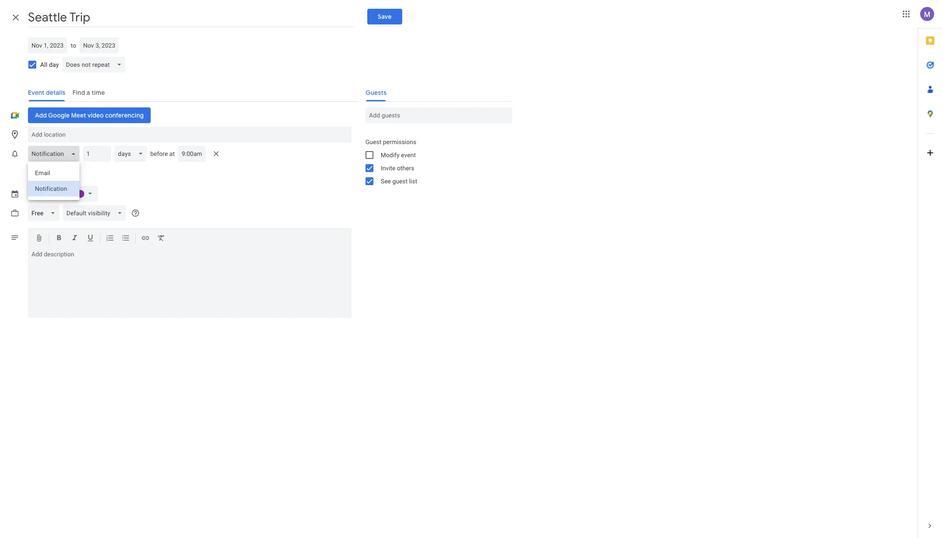 Task type: vqa. For each thing, say whether or not it's contained in the screenshot.
Numbered list icon at the left top of page
yes



Task type: locate. For each thing, give the bounding box(es) containing it.
event
[[401, 152, 416, 159]]

None field
[[62, 57, 129, 73], [28, 146, 83, 162], [115, 146, 150, 162], [28, 205, 63, 221], [63, 205, 129, 221], [62, 57, 129, 73], [28, 146, 83, 162], [115, 146, 150, 162], [28, 205, 63, 221], [63, 205, 129, 221]]

Start date text field
[[31, 40, 64, 51]]

before
[[150, 150, 168, 157]]

invite
[[381, 165, 396, 172]]

option
[[28, 165, 80, 181]]

see
[[381, 178, 391, 185]]

williams
[[45, 190, 68, 197]]

list
[[409, 178, 417, 185]]

notification
[[41, 170, 75, 178]]

guest permissions
[[366, 139, 416, 145]]

add notification button
[[24, 163, 78, 184]]

numbered list image
[[106, 234, 114, 244]]

notification option
[[28, 181, 80, 197]]

save button
[[368, 9, 402, 24]]

formatting options toolbar
[[28, 228, 352, 249]]

group
[[359, 135, 512, 188]]

group containing guest permissions
[[359, 135, 512, 188]]

tab list
[[918, 28, 942, 514]]

before at
[[150, 150, 175, 157]]

Guests text field
[[369, 107, 509, 123]]

maria
[[28, 190, 44, 197]]

add notification
[[28, 170, 75, 178]]

bold image
[[55, 234, 63, 244]]

modify
[[381, 152, 400, 159]]

Days in advance for notification number field
[[87, 146, 108, 162]]

Location text field
[[31, 127, 348, 142]]

guest
[[366, 139, 382, 145]]

bulleted list image
[[121, 234, 130, 244]]

invite others
[[381, 165, 414, 172]]

maria williams
[[28, 190, 68, 197]]

permissions
[[383, 139, 416, 145]]

save
[[378, 13, 392, 21]]



Task type: describe. For each thing, give the bounding box(es) containing it.
End date text field
[[83, 40, 116, 51]]

modify event
[[381, 152, 416, 159]]

Description text field
[[28, 251, 352, 316]]

guest
[[393, 178, 408, 185]]

add
[[28, 170, 40, 178]]

Time of day text field
[[182, 149, 202, 158]]

italic image
[[70, 234, 79, 244]]

notification method list box
[[28, 162, 80, 200]]

at
[[169, 150, 175, 157]]

all
[[40, 61, 47, 68]]

to
[[71, 42, 76, 49]]

Title text field
[[28, 8, 354, 27]]

all day
[[40, 61, 59, 68]]

the day before at 9am element
[[28, 144, 223, 200]]

see guest list
[[381, 178, 417, 185]]

day
[[49, 61, 59, 68]]

insert link image
[[141, 234, 150, 244]]

underline image
[[86, 234, 95, 244]]

others
[[397, 165, 414, 172]]

remove formatting image
[[157, 234, 166, 244]]

option inside "the day before at 9am" 'element'
[[28, 165, 80, 181]]



